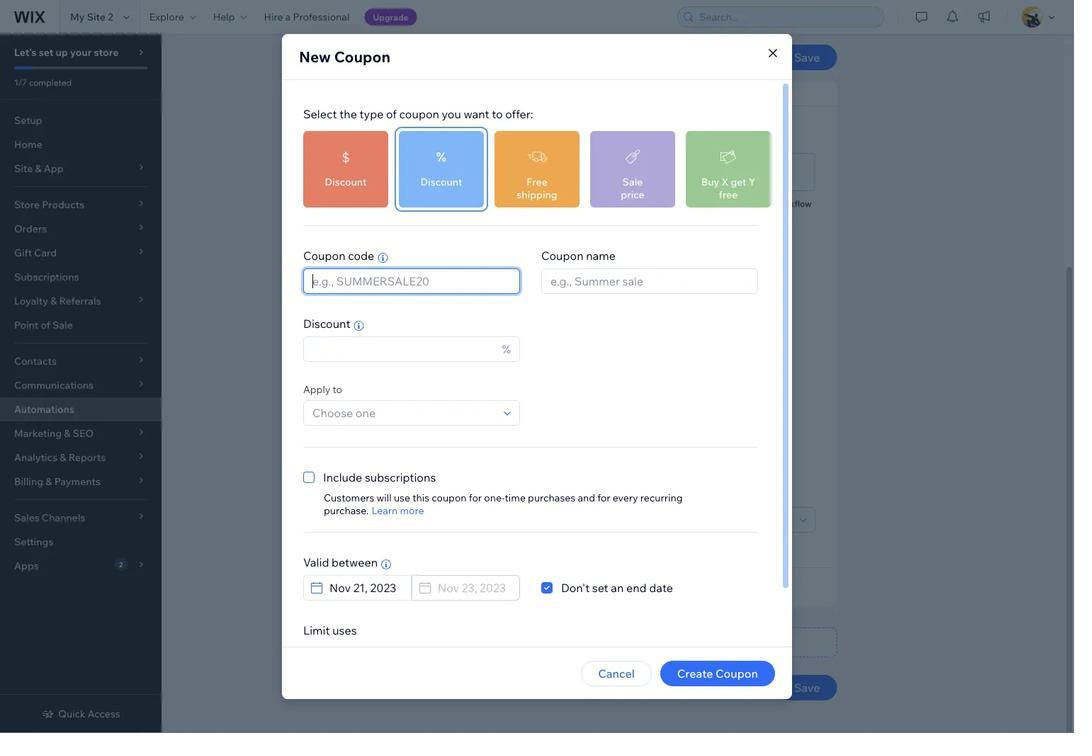 Task type: locate. For each thing, give the bounding box(es) containing it.
category image up price
[[602, 162, 623, 183]]

professional
[[293, 11, 350, 23]]

next,
[[409, 125, 437, 139]]

for left the every at the bottom right of the page
[[598, 492, 611, 504]]

0 vertical spatial unique
[[444, 418, 476, 431]]

store
[[94, 46, 119, 58]]

unique
[[444, 418, 476, 431], [481, 437, 518, 451]]

will
[[647, 352, 664, 366], [377, 492, 392, 504]]

point
[[14, 319, 39, 331]]

send for send a coupon
[[500, 198, 521, 209]]

coupon inside button
[[716, 667, 759, 681]]

cancel button
[[581, 661, 652, 687]]

delete action button
[[517, 581, 597, 594]]

1 horizontal spatial and
[[578, 492, 596, 504]]

2 save button from the top
[[777, 676, 838, 701]]

coupon for new coupon
[[334, 47, 391, 66]]

icon image up assign a badge
[[436, 250, 457, 271]]

automations
[[14, 403, 74, 416]]

send an email
[[418, 198, 475, 209]]

set for don't
[[593, 581, 609, 595]]

1 vertical spatial will
[[377, 492, 392, 504]]

a left label
[[526, 286, 531, 297]]

2 horizontal spatial action
[[628, 636, 663, 650]]

2 right site
[[108, 11, 113, 23]]

be
[[666, 352, 680, 366]]

get
[[731, 176, 747, 188]]

action for duplicate action
[[473, 581, 503, 594]]

quick access
[[58, 708, 120, 721]]

one-
[[484, 492, 505, 504]]

unique inside option group
[[481, 437, 518, 451]]

1 horizontal spatial send
[[487, 462, 513, 476]]

a for create a task
[[698, 198, 703, 209]]

a right move
[[769, 198, 773, 209]]

icon image for workflow
[[768, 162, 789, 183]]

1 vertical spatial save button
[[777, 676, 838, 701]]

site
[[87, 11, 106, 23]]

set
[[39, 46, 53, 58], [593, 581, 609, 595]]

Choose one field
[[308, 401, 500, 425]]

e.g., Summer sale field
[[547, 269, 754, 293]]

customize
[[515, 352, 569, 366]]

for left one-
[[469, 492, 482, 504]]

1 vertical spatial sale
[[52, 319, 73, 331]]

0 horizontal spatial unique
[[444, 418, 476, 431]]

0 vertical spatial you
[[442, 107, 461, 121]]

add up cancel button
[[588, 636, 610, 650]]

discount down $
[[325, 176, 367, 188]]

category image for a
[[519, 162, 540, 183]]

upgrade
[[373, 12, 409, 22]]

quick access button
[[41, 708, 120, 721]]

1 horizontal spatial action
[[567, 581, 597, 594]]

0 vertical spatial of
[[386, 107, 397, 121]]

y
[[749, 176, 756, 188]]

the left trigger.
[[626, 125, 644, 139]]

1 vertical spatial set
[[593, 581, 609, 595]]

email left that
[[592, 352, 620, 366]]

unique up yes,
[[444, 418, 476, 431]]

want down offer:
[[525, 125, 550, 139]]

a for send a unique coupon each time?
[[436, 418, 441, 431]]

0 vertical spatial set
[[409, 352, 428, 366]]

1 vertical spatial send
[[487, 462, 513, 476]]

how
[[478, 125, 500, 139]]

code
[[348, 249, 375, 263]]

uses
[[333, 624, 357, 638]]

discount up apply to
[[303, 317, 351, 331]]

email
[[453, 198, 475, 209], [616, 198, 637, 209], [592, 352, 620, 366]]

use down time?
[[555, 437, 574, 451]]

0 horizontal spatial will
[[377, 492, 392, 504]]

0 horizontal spatial select
[[303, 107, 337, 121]]

1 vertical spatial 2
[[362, 68, 367, 80]]

move a workflow card
[[745, 198, 812, 223]]

1 vertical spatial of
[[41, 319, 50, 331]]

single-
[[520, 437, 555, 451]]

1 horizontal spatial 2
[[362, 68, 367, 80]]

email for send an email
[[453, 198, 475, 209]]

sheets
[[599, 301, 626, 311]]

point of sale link
[[0, 313, 162, 337]]

1 horizontal spatial select
[[409, 491, 439, 503]]

$
[[342, 149, 350, 165]]

icon image for task
[[685, 162, 706, 183]]

icon image up create a task
[[685, 162, 706, 183]]

0 horizontal spatial add
[[507, 286, 524, 297]]

1 horizontal spatial will
[[647, 352, 664, 366]]

add inside button
[[588, 636, 610, 650]]

a up yes,
[[436, 418, 441, 431]]

0 vertical spatial send
[[453, 437, 479, 451]]

webhook
[[695, 286, 732, 297]]

between
[[332, 556, 378, 570]]

set for set coupon
[[409, 390, 428, 404]]

add
[[507, 286, 524, 297], [588, 636, 610, 650]]

sidebar element
[[0, 34, 162, 734]]

save
[[794, 50, 821, 65], [794, 681, 821, 695]]

name
[[586, 249, 616, 263]]

1 horizontal spatial of
[[386, 107, 397, 121]]

0 horizontal spatial for
[[469, 492, 482, 504]]

to
[[492, 107, 503, 121], [553, 125, 564, 139], [613, 125, 624, 139], [708, 352, 719, 366], [333, 384, 342, 396]]

and up select... field
[[578, 492, 596, 504]]

select left type
[[303, 107, 337, 121]]

0 vertical spatial set
[[39, 46, 53, 58]]

to up how
[[492, 107, 503, 121]]

a for assign a badge
[[445, 286, 450, 297]]

the left type
[[340, 107, 357, 121]]

set right don't
[[593, 581, 609, 595]]

icon image up send an email
[[436, 162, 457, 183]]

coupon up next,
[[400, 107, 440, 121]]

an inside add an action button
[[613, 636, 626, 650]]

will up learn
[[377, 492, 392, 504]]

end
[[627, 581, 647, 595]]

0 horizontal spatial 2
[[108, 11, 113, 23]]

% down decide
[[437, 149, 447, 165]]

time?
[[539, 418, 565, 431]]

quick
[[58, 708, 86, 721]]

2 save from the top
[[794, 681, 821, 695]]

let's set up your store
[[14, 46, 119, 58]]

coupon left each
[[478, 418, 513, 431]]

send up always
[[453, 437, 479, 451]]

1 vertical spatial %
[[502, 342, 511, 357]]

duplicate action
[[426, 581, 503, 594]]

coupon down coupons
[[567, 462, 607, 476]]

a left "task"
[[698, 198, 703, 209]]

2
[[108, 11, 113, 23], [362, 68, 367, 80]]

icon image right y
[[768, 162, 789, 183]]

set inside checkbox
[[593, 581, 609, 595]]

select the type of coupon you want to offer:
[[303, 107, 534, 121]]

limit
[[303, 624, 330, 638]]

free
[[527, 176, 548, 188]]

select up more
[[409, 491, 439, 503]]

0 vertical spatial save
[[794, 50, 821, 65]]

use
[[555, 437, 574, 451], [394, 492, 411, 504]]

a left badge
[[445, 286, 450, 297]]

email left send a coupon at the top of the page
[[453, 198, 475, 209]]

coupon for set coupon
[[430, 390, 473, 404]]

coupon inside option group
[[567, 462, 607, 476]]

2 set from the top
[[409, 390, 428, 404]]

0 horizontal spatial and
[[493, 352, 513, 366]]

category image
[[519, 162, 540, 183], [602, 162, 623, 183], [602, 250, 623, 271]]

icon image for email
[[436, 162, 457, 183]]

use up the learn more
[[394, 492, 411, 504]]

the up set coupon
[[430, 352, 448, 366]]

this:
[[423, 77, 445, 91]]

category image up the shipping
[[519, 162, 540, 183]]

action right duplicate
[[473, 581, 503, 594]]

send via webhook
[[659, 286, 732, 297]]

discount up send an email
[[421, 176, 463, 188]]

category image up update
[[602, 250, 623, 271]]

add for add a label
[[507, 286, 524, 297]]

1 vertical spatial use
[[394, 492, 411, 504]]

create coupon button
[[661, 661, 776, 687]]

coupon name
[[542, 249, 616, 263]]

an for add
[[613, 636, 626, 650]]

include subscriptions
[[323, 471, 436, 485]]

will inside 'customers will use this coupon for one-time purchases and for every recurring purchase.'
[[377, 492, 392, 504]]

customers
[[324, 492, 375, 504]]

select or create a coupon template
[[409, 491, 571, 503]]

a right create
[[485, 491, 490, 503]]

coupon up set coupon
[[450, 352, 490, 366]]

1 vertical spatial unique
[[481, 437, 518, 451]]

0 vertical spatial select
[[303, 107, 337, 121]]

2 down new coupon
[[362, 68, 367, 80]]

icon image up add a label
[[519, 250, 540, 271]]

let's
[[14, 46, 37, 58]]

1 vertical spatial create
[[678, 667, 713, 681]]

sale up price
[[623, 176, 643, 188]]

0 vertical spatial will
[[647, 352, 664, 366]]

Search... field
[[695, 7, 880, 27]]

want up how
[[464, 107, 490, 121]]

1 for from the left
[[469, 492, 482, 504]]

hire a professional
[[264, 11, 350, 23]]

1 horizontal spatial use
[[555, 437, 574, 451]]

0 horizontal spatial %
[[437, 149, 447, 165]]

0 horizontal spatial sale
[[52, 319, 73, 331]]

select for select or create a coupon template
[[409, 491, 439, 503]]

set left up
[[39, 46, 53, 58]]

of right point
[[41, 319, 50, 331]]

access
[[88, 708, 120, 721]]

get an email
[[588, 198, 637, 209]]

0 horizontal spatial set
[[39, 46, 53, 58]]

1 vertical spatial want
[[525, 125, 550, 139]]

action for delete action
[[567, 581, 597, 594]]

apply
[[303, 384, 331, 396]]

sale right point
[[52, 319, 73, 331]]

coupon inside 'customers will use this coupon for one-time purchases and for every recurring purchase.'
[[432, 492, 467, 504]]

hire
[[264, 11, 283, 23]]

limit uses
[[303, 624, 357, 638]]

action right delete
[[567, 581, 597, 594]]

you down offer:
[[503, 125, 522, 139]]

1 vertical spatial add
[[588, 636, 610, 650]]

and
[[493, 352, 513, 366], [578, 492, 596, 504]]

1/7 completed
[[14, 77, 72, 88]]

date
[[650, 581, 673, 595]]

and left 'customize'
[[493, 352, 513, 366]]

0 vertical spatial create
[[669, 198, 696, 209]]

you up decide
[[442, 107, 461, 121]]

0 vertical spatial want
[[464, 107, 490, 121]]

the right 'customize'
[[572, 352, 589, 366]]

1/7
[[14, 77, 27, 88]]

0 vertical spatial use
[[555, 437, 574, 451]]

None field
[[308, 337, 498, 362], [325, 576, 407, 600], [434, 576, 515, 600], [308, 337, 498, 362], [325, 576, 407, 600], [434, 576, 515, 600]]

coupon for create coupon
[[716, 667, 759, 681]]

icon image
[[436, 162, 457, 183], [685, 162, 706, 183], [768, 162, 789, 183], [436, 250, 457, 271], [519, 250, 540, 271]]

1 horizontal spatial set
[[593, 581, 609, 595]]

0 horizontal spatial use
[[394, 492, 411, 504]]

to left respond
[[553, 125, 564, 139]]

yes,
[[429, 437, 450, 451]]

0 vertical spatial %
[[437, 149, 447, 165]]

badge
[[452, 286, 477, 297]]

of right type
[[386, 107, 397, 121]]

option group
[[409, 435, 816, 478]]

send for send an email
[[418, 198, 440, 209]]

1 horizontal spatial sale
[[623, 176, 643, 188]]

settings
[[14, 536, 53, 548]]

1 vertical spatial save
[[794, 681, 821, 695]]

customers will use this coupon for one-time purchases and for every recurring purchase.
[[324, 492, 683, 517]]

email right get
[[616, 198, 637, 209]]

1 horizontal spatial for
[[598, 492, 611, 504]]

1 horizontal spatial add
[[588, 636, 610, 650]]

action up cancel button
[[628, 636, 663, 650]]

1 vertical spatial set
[[409, 390, 428, 404]]

1 horizontal spatial unique
[[481, 437, 518, 451]]

1 horizontal spatial you
[[503, 125, 522, 139]]

a for send a coupon
[[523, 198, 527, 209]]

0 horizontal spatial action
[[473, 581, 503, 594]]

1 set from the top
[[409, 352, 428, 366]]

1 vertical spatial select
[[409, 491, 439, 503]]

create inside button
[[678, 667, 713, 681]]

1 save from the top
[[794, 50, 821, 65]]

% left 'customize'
[[502, 342, 511, 357]]

0 horizontal spatial of
[[41, 319, 50, 331]]

1 vertical spatial you
[[503, 125, 522, 139]]

an inside "don't set an end date" checkbox
[[611, 581, 624, 595]]

1 vertical spatial and
[[578, 492, 596, 504]]

send up select or create a coupon template
[[487, 462, 513, 476]]

cancel
[[598, 667, 635, 681]]

add left label
[[507, 286, 524, 297]]

0 vertical spatial sale
[[623, 176, 643, 188]]

will left be
[[647, 352, 664, 366]]

set inside sidebar element
[[39, 46, 53, 58]]

coupon right this
[[432, 492, 467, 504]]

0 vertical spatial and
[[493, 352, 513, 366]]

price
[[621, 189, 645, 201]]

always
[[450, 462, 485, 476]]

0 vertical spatial add
[[507, 286, 524, 297]]

sale
[[623, 176, 643, 188], [52, 319, 73, 331]]

1 horizontal spatial want
[[525, 125, 550, 139]]

create
[[669, 198, 696, 209], [678, 667, 713, 681]]

a right this:
[[478, 77, 484, 91]]

a right hire at left
[[286, 11, 291, 23]]

for
[[469, 492, 482, 504], [598, 492, 611, 504]]

card
[[769, 213, 787, 223]]

0 vertical spatial save button
[[777, 45, 838, 70]]

a inside the move a workflow card
[[769, 198, 773, 209]]

unique down the send a unique coupon each time?
[[481, 437, 518, 451]]

my
[[70, 11, 85, 23]]

a down free at top
[[523, 198, 527, 209]]

a
[[286, 11, 291, 23], [478, 77, 484, 91], [523, 198, 527, 209], [698, 198, 703, 209], [769, 198, 773, 209], [445, 286, 450, 297], [526, 286, 531, 297], [436, 418, 441, 431], [485, 491, 490, 503]]

that
[[623, 352, 644, 366]]



Task type: describe. For each thing, give the bounding box(es) containing it.
delete
[[534, 581, 565, 594]]

don't set an end date
[[561, 581, 673, 595]]

create for create coupon
[[678, 667, 713, 681]]

home
[[14, 138, 42, 151]]

x
[[722, 176, 729, 188]]

help
[[213, 11, 235, 23]]

settings link
[[0, 530, 162, 554]]

set the coupon and customize the email that will be sent to contacts.
[[409, 352, 770, 366]]

to right "sent" at right
[[708, 352, 719, 366]]

save for 1st the save button from the bottom
[[794, 681, 821, 695]]

use inside option group
[[555, 437, 574, 451]]

select for select the type of coupon you want to offer:
[[303, 107, 337, 121]]

coupon code
[[303, 249, 375, 263]]

discount for $
[[325, 176, 367, 188]]

add an action
[[588, 636, 663, 650]]

send for send via webhook
[[659, 286, 680, 297]]

learn
[[372, 505, 398, 517]]

assign
[[416, 286, 443, 297]]

set for set the coupon and customize the email that will be sent to contacts.
[[409, 352, 428, 366]]

delete action
[[534, 581, 597, 594]]

coupons
[[577, 437, 622, 451]]

0 horizontal spatial you
[[442, 107, 461, 121]]

explore
[[149, 11, 184, 23]]

and inside 'customers will use this coupon for one-time purchases and for every recurring purchase.'
[[578, 492, 596, 504]]

my site 2
[[70, 11, 113, 23]]

send a coupon
[[500, 198, 559, 209]]

coupon up offer:
[[487, 77, 527, 91]]

each
[[515, 418, 537, 431]]

icon image for label
[[519, 250, 540, 271]]

the down the yes, send unique single-use coupons
[[516, 462, 533, 476]]

valid between
[[303, 556, 378, 570]]

close button
[[777, 71, 821, 84]]

every
[[613, 492, 638, 504]]

help button
[[205, 0, 256, 34]]

a for hire a professional
[[286, 11, 291, 23]]

unique for coupon
[[444, 418, 476, 431]]

icon image for badge
[[436, 250, 457, 271]]

offer:
[[506, 107, 534, 121]]

close
[[777, 71, 804, 83]]

unique for single-
[[481, 437, 518, 451]]

buy
[[702, 176, 720, 188]]

an for get
[[604, 198, 614, 209]]

completed
[[29, 77, 72, 88]]

free
[[719, 189, 738, 201]]

a for move a workflow card
[[769, 198, 773, 209]]

of inside sidebar element
[[41, 319, 50, 331]]

time
[[505, 492, 526, 504]]

2 for from the left
[[598, 492, 611, 504]]

sale inside the sale price
[[623, 176, 643, 188]]

update google sheets
[[582, 286, 643, 311]]

next, decide how you want to respond to the trigger.
[[409, 125, 685, 139]]

learn more link
[[372, 505, 424, 517]]

create
[[453, 491, 482, 503]]

email for get an email
[[616, 198, 637, 209]]

1 horizontal spatial %
[[502, 342, 511, 357]]

no, always send the same coupon
[[429, 462, 607, 476]]

add for add an action
[[588, 636, 610, 650]]

Don't set an end date checkbox
[[542, 580, 673, 597]]

subscriptions
[[14, 271, 79, 283]]

learn more
[[372, 505, 424, 517]]

automations link
[[0, 398, 162, 422]]

decide
[[439, 125, 476, 139]]

label
[[532, 286, 552, 297]]

subscriptions
[[365, 471, 436, 485]]

home link
[[0, 133, 162, 157]]

include
[[323, 471, 362, 485]]

add a label
[[507, 286, 552, 297]]

send for send a unique coupon each time?
[[409, 418, 434, 431]]

create for create a task
[[669, 198, 696, 209]]

this
[[413, 492, 430, 504]]

respond
[[566, 125, 610, 139]]

0 vertical spatial 2
[[108, 11, 113, 23]]

workflow
[[775, 198, 812, 209]]

an for send
[[441, 198, 451, 209]]

save for 2nd the save button from the bottom of the page
[[794, 50, 821, 65]]

recurring
[[641, 492, 683, 504]]

google
[[614, 286, 643, 297]]

upgrade button
[[365, 9, 417, 26]]

apply to
[[303, 384, 342, 396]]

Include subscriptions checkbox
[[303, 469, 436, 486]]

point of sale
[[14, 319, 73, 331]]

Select... field
[[414, 508, 796, 532]]

get
[[588, 198, 602, 209]]

create a task
[[669, 198, 722, 209]]

send a unique coupon each time?
[[409, 418, 565, 431]]

contacts.
[[722, 352, 770, 366]]

valid
[[303, 556, 329, 570]]

or
[[441, 491, 451, 503]]

move
[[745, 198, 767, 209]]

0 horizontal spatial want
[[464, 107, 490, 121]]

option group containing yes, send unique single-use coupons
[[409, 435, 816, 478]]

purchases
[[528, 492, 576, 504]]

category image for an
[[602, 162, 623, 183]]

discount for %
[[421, 176, 463, 188]]

sale inside sidebar element
[[52, 319, 73, 331]]

up
[[56, 46, 68, 58]]

sent
[[683, 352, 706, 366]]

duplicate action button
[[409, 581, 503, 594]]

add an action button
[[388, 628, 838, 658]]

category image for google
[[602, 250, 623, 271]]

use inside 'customers will use this coupon for one-time purchases and for every recurring purchase.'
[[394, 492, 411, 504]]

setup link
[[0, 108, 162, 133]]

shipping
[[517, 189, 558, 201]]

type
[[360, 107, 384, 121]]

coupon down free at top
[[529, 198, 559, 209]]

purchase.
[[324, 505, 369, 517]]

to right respond
[[613, 125, 624, 139]]

to right apply
[[333, 384, 342, 396]]

do this: send a coupon
[[405, 77, 527, 91]]

trigger.
[[646, 125, 685, 139]]

set for let's
[[39, 46, 53, 58]]

1 save button from the top
[[777, 45, 838, 70]]

0 horizontal spatial send
[[453, 437, 479, 451]]

sale price
[[621, 176, 645, 201]]

coupon down no, always send the same coupon
[[492, 491, 527, 503]]

assign a badge
[[416, 286, 477, 297]]

category image
[[685, 250, 706, 271]]

yes, send unique single-use coupons
[[429, 437, 622, 451]]

e.g., SUMMERSALE20 field
[[308, 269, 515, 293]]

a for add a label
[[526, 286, 531, 297]]

setup
[[14, 114, 42, 127]]



Task type: vqa. For each thing, say whether or not it's contained in the screenshot.
set associated with Don't
yes



